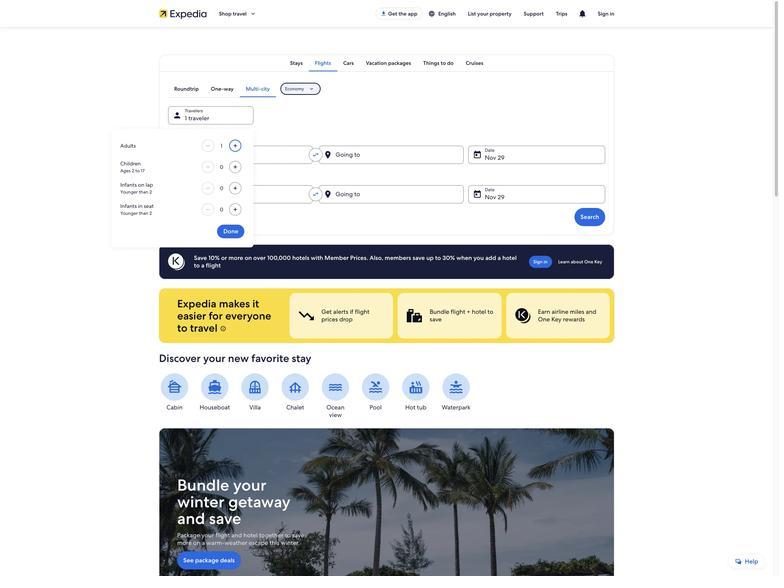 Task type: describe. For each thing, give the bounding box(es) containing it.
list
[[468, 10, 477, 17]]

hotel inside bundle your winter getaway and save package your flight and hotel together to save more on a warm-weather escape this winter.
[[244, 532, 258, 540]]

1 traveler button
[[168, 106, 254, 125]]

trips
[[556, 10, 568, 17]]

a left 10%
[[201, 262, 205, 270]]

search button
[[575, 208, 606, 226]]

waterpark
[[442, 404, 471, 412]]

alerts
[[334, 308, 349, 316]]

hot tub
[[406, 404, 427, 412]]

package
[[177, 532, 200, 540]]

travel sale activities deals image
[[159, 428, 615, 577]]

shop travel button
[[213, 5, 263, 23]]

things to do link
[[418, 55, 460, 71]]

flight inside get alerts if flight prices drop
[[355, 308, 370, 316]]

flights link
[[309, 55, 338, 71]]

when
[[457, 254, 472, 262]]

learn about one key link
[[556, 256, 606, 268]]

sign inside sign in dropdown button
[[598, 10, 609, 17]]

than for in
[[139, 210, 148, 217]]

bundle for your
[[177, 475, 229, 496]]

in inside dropdown button
[[610, 10, 615, 17]]

download the app button image
[[381, 11, 387, 17]]

list your property
[[468, 10, 512, 17]]

key inside earn airline miles and one key rewards
[[552, 316, 562, 324]]

app
[[408, 10, 418, 17]]

over
[[254, 254, 266, 262]]

2 for on
[[150, 189, 152, 195]]

done
[[223, 228, 239, 236]]

search
[[581, 213, 600, 221]]

this
[[270, 539, 280, 547]]

+
[[467, 308, 471, 316]]

things
[[424, 60, 440, 66]]

expedia
[[177, 297, 217, 311]]

on inside save 10% or more on over 100,000 hotels with member prices. also, members save up to 30% when you add a hotel to a flight
[[245, 254, 252, 262]]

more inside save 10% or more on over 100,000 hotels with member prices. also, members save up to 30% when you add a hotel to a flight
[[229, 254, 243, 262]]

shop
[[219, 10, 232, 17]]

roundtrip
[[174, 85, 199, 92]]

travel inside expedia makes it easier for everyone to travel
[[190, 321, 218, 335]]

hot tub button
[[401, 374, 432, 412]]

your for bundle
[[233, 475, 267, 496]]

29 for swap origin and destination values image's nov 29 button
[[498, 193, 505, 201]]

to inside children ages 2 to 17
[[135, 168, 140, 174]]

a right add
[[498, 254, 501, 262]]

to left do
[[441, 60, 446, 66]]

rewards
[[564, 316, 585, 324]]

discover your new favorite stay
[[159, 352, 312, 365]]

done button
[[217, 225, 245, 239]]

cruises
[[466, 60, 484, 66]]

one-way link
[[205, 81, 240, 97]]

younger for infants on lap
[[120, 189, 138, 195]]

small image
[[429, 10, 436, 17]]

nov 29 for swap origin and destination values image's nov 29 button
[[485, 193, 505, 201]]

to inside bundle your winter getaway and save package your flight and hotel together to save more on a warm-weather escape this winter.
[[285, 532, 291, 540]]

ocean view
[[327, 404, 345, 419]]

1 horizontal spatial key
[[595, 259, 603, 265]]

houseboat button
[[199, 374, 231, 412]]

learn about one key
[[559, 259, 603, 265]]

cars link
[[338, 55, 360, 71]]

shop travel
[[219, 10, 247, 17]]

3 out of 3 element
[[507, 293, 610, 339]]

flight inside bundle your winter getaway and save package your flight and hotel together to save more on a warm-weather escape this winter.
[[216, 532, 230, 540]]

cruises link
[[460, 55, 490, 71]]

children ages 2 to 17
[[120, 160, 145, 174]]

tab list containing roundtrip
[[168, 81, 276, 97]]

winter
[[177, 492, 225, 513]]

new
[[228, 352, 249, 365]]

to inside bundle flight + hotel to save
[[488, 308, 494, 316]]

deals
[[220, 557, 235, 565]]

chalet
[[287, 404, 304, 412]]

warm-
[[207, 539, 225, 547]]

escape
[[249, 539, 268, 547]]

sign in inside sign in dropdown button
[[598, 10, 615, 17]]

seat
[[144, 203, 154, 210]]

decrease the number of children image
[[204, 164, 213, 170]]

infants on lap younger than 2
[[120, 182, 153, 195]]

with
[[311, 254, 323, 262]]

expedia makes it easier for everyone to travel
[[177, 297, 272, 335]]

also,
[[370, 254, 384, 262]]

1 horizontal spatial one
[[585, 259, 594, 265]]

if
[[350, 308, 354, 316]]

property
[[490, 10, 512, 17]]

0 horizontal spatial and
[[177, 509, 205, 530]]

tub
[[417, 404, 427, 412]]

a inside bundle your winter getaway and save package your flight and hotel together to save more on a warm-weather escape this winter.
[[202, 539, 205, 547]]

save up the warm-
[[209, 509, 241, 530]]

do
[[448, 60, 454, 66]]

see
[[183, 557, 194, 565]]

chalet button
[[280, 374, 311, 412]]

2 for in
[[150, 210, 152, 217]]

your for discover
[[203, 352, 226, 365]]

your for list
[[478, 10, 489, 17]]

decrease the number of infants on lap image
[[204, 185, 213, 191]]

see package deals link
[[177, 552, 241, 570]]

nov 29 button for swap origin and destination values icon
[[469, 146, 606, 164]]

hot
[[406, 404, 416, 412]]

multi-city link
[[240, 81, 276, 97]]

and inside earn airline miles and one key rewards
[[586, 308, 597, 316]]

houseboat
[[200, 404, 230, 412]]

nov 29 button for swap origin and destination values image
[[469, 185, 606, 204]]

easier
[[177, 309, 206, 323]]

flight inside save 10% or more on over 100,000 hotels with member prices. also, members save up to 30% when you add a hotel to a flight
[[206, 262, 221, 270]]

infants in seat younger than 2
[[120, 203, 154, 217]]

increase the number of adults image
[[231, 143, 240, 149]]

you
[[474, 254, 484, 262]]

increase the number of infants in seat image
[[231, 207, 240, 213]]

favorite
[[252, 352, 289, 365]]

learn
[[559, 259, 570, 265]]

get for get alerts if flight prices drop
[[322, 308, 332, 316]]

for
[[209, 309, 223, 323]]

flights
[[315, 60, 331, 66]]

members
[[385, 254, 412, 262]]



Task type: vqa. For each thing, say whether or not it's contained in the screenshot.
24 to the left
no



Task type: locate. For each thing, give the bounding box(es) containing it.
1 vertical spatial bundle
[[177, 475, 229, 496]]

save
[[413, 254, 425, 262], [430, 316, 442, 324], [209, 509, 241, 530], [292, 532, 304, 540]]

english button
[[423, 7, 462, 21]]

support
[[524, 10, 544, 17]]

one left the airline
[[538, 316, 550, 324]]

0 horizontal spatial key
[[552, 316, 562, 324]]

about
[[571, 259, 584, 265]]

vacation
[[366, 60, 387, 66]]

package
[[195, 557, 219, 565]]

infants for infants in seat
[[120, 203, 137, 210]]

0 horizontal spatial on
[[138, 182, 144, 188]]

1 horizontal spatial more
[[229, 254, 243, 262]]

2 nov from the top
[[485, 193, 497, 201]]

0 vertical spatial sign in
[[598, 10, 615, 17]]

1 horizontal spatial sign in
[[598, 10, 615, 17]]

1 vertical spatial key
[[552, 316, 562, 324]]

2 than from the top
[[139, 210, 148, 217]]

hotel left together
[[244, 532, 258, 540]]

list your property link
[[462, 7, 518, 21]]

0 vertical spatial and
[[586, 308, 597, 316]]

city
[[261, 85, 270, 92]]

1 horizontal spatial travel
[[233, 10, 247, 17]]

1 nov 29 button from the top
[[469, 146, 606, 164]]

increase the number of infants on lap image
[[231, 185, 240, 191]]

to inside expedia makes it easier for everyone to travel
[[177, 321, 188, 335]]

save right the "this"
[[292, 532, 304, 540]]

1 vertical spatial travel
[[190, 321, 218, 335]]

everyone
[[226, 309, 272, 323]]

2 down seat
[[150, 210, 152, 217]]

flight up deals
[[216, 532, 230, 540]]

0 vertical spatial key
[[595, 259, 603, 265]]

1 horizontal spatial bundle
[[430, 308, 450, 316]]

roundtrip link
[[168, 81, 205, 97]]

0 horizontal spatial sign in
[[534, 259, 548, 265]]

younger for infants in seat
[[120, 210, 138, 217]]

more up see
[[177, 539, 192, 547]]

stay
[[292, 352, 312, 365]]

travel left xsmall icon
[[190, 321, 218, 335]]

bundle your winter getaway and save package your flight and hotel together to save more on a warm-weather escape this winter.
[[177, 475, 304, 547]]

1 vertical spatial sign in
[[534, 259, 548, 265]]

on left over
[[245, 254, 252, 262]]

1 vertical spatial one
[[538, 316, 550, 324]]

younger inside infants on lap younger than 2
[[120, 189, 138, 195]]

economy
[[285, 86, 304, 92]]

member
[[325, 254, 349, 262]]

2 nov 29 button from the top
[[469, 185, 606, 204]]

ages
[[120, 168, 131, 174]]

infants inside infants on lap younger than 2
[[120, 182, 137, 188]]

1 vertical spatial in
[[138, 203, 143, 210]]

xsmall image
[[220, 326, 226, 332]]

infants for infants on lap
[[120, 182, 137, 188]]

1 vertical spatial 2
[[150, 189, 152, 195]]

the
[[399, 10, 407, 17]]

nov 29
[[485, 154, 505, 162], [485, 193, 505, 201]]

0 vertical spatial one
[[585, 259, 594, 265]]

english
[[439, 10, 456, 17]]

ocean view button
[[320, 374, 351, 419]]

1 vertical spatial younger
[[120, 210, 138, 217]]

multi-city
[[246, 85, 270, 92]]

0 vertical spatial in
[[610, 10, 615, 17]]

sign left learn at right top
[[534, 259, 543, 265]]

earn airline miles and one key rewards
[[538, 308, 597, 324]]

save 10% or more on over 100,000 hotels with member prices. also, members save up to 30% when you add a hotel to a flight
[[194, 254, 517, 270]]

flight inside bundle flight + hotel to save
[[451, 308, 466, 316]]

29 for nov 29 button related to swap origin and destination values icon
[[498, 154, 505, 162]]

nov
[[485, 154, 497, 162], [485, 193, 497, 201]]

sign in right communication center icon
[[598, 10, 615, 17]]

1 vertical spatial tab list
[[168, 81, 276, 97]]

save left up
[[413, 254, 425, 262]]

vacation packages
[[366, 60, 411, 66]]

travel
[[233, 10, 247, 17], [190, 321, 218, 335]]

2 vertical spatial 2
[[150, 210, 152, 217]]

bundle for flight
[[430, 308, 450, 316]]

packages
[[389, 60, 411, 66]]

airline
[[552, 308, 569, 316]]

waterpark button
[[441, 374, 472, 412]]

2 vertical spatial hotel
[[244, 532, 258, 540]]

economy button
[[281, 83, 321, 95]]

add
[[486, 254, 497, 262]]

increase the number of children image
[[231, 164, 240, 170]]

get the app link
[[376, 8, 423, 20]]

2 younger from the top
[[120, 210, 138, 217]]

than down seat
[[139, 210, 148, 217]]

earn
[[538, 308, 551, 316]]

getaway
[[229, 492, 291, 513]]

1 younger from the top
[[120, 189, 138, 195]]

0 vertical spatial 2
[[132, 168, 134, 174]]

get left alerts
[[322, 308, 332, 316]]

swap origin and destination values image
[[313, 152, 320, 158]]

1 vertical spatial and
[[177, 509, 205, 530]]

prices
[[322, 316, 338, 324]]

1 infants from the top
[[120, 182, 137, 188]]

1 horizontal spatial and
[[232, 532, 242, 540]]

travel inside dropdown button
[[233, 10, 247, 17]]

it
[[253, 297, 259, 311]]

1 vertical spatial nov 29
[[485, 193, 505, 201]]

bundle inside bundle flight + hotel to save
[[430, 308, 450, 316]]

0 horizontal spatial one
[[538, 316, 550, 324]]

1 horizontal spatial in
[[544, 259, 548, 265]]

tab list containing stays
[[159, 55, 615, 71]]

2 nov 29 from the top
[[485, 193, 505, 201]]

save
[[194, 254, 207, 262]]

sign
[[598, 10, 609, 17], [534, 259, 543, 265]]

0 vertical spatial younger
[[120, 189, 138, 195]]

decrease the number of adults image
[[204, 143, 213, 149]]

0 vertical spatial bundle
[[430, 308, 450, 316]]

sign right communication center icon
[[598, 10, 609, 17]]

nov 29 button
[[469, 146, 606, 164], [469, 185, 606, 204]]

0 horizontal spatial travel
[[190, 321, 218, 335]]

1 than from the top
[[139, 189, 148, 195]]

nov 29 for nov 29 button related to swap origin and destination values icon
[[485, 154, 505, 162]]

1 vertical spatial on
[[245, 254, 252, 262]]

0 vertical spatial nov 29 button
[[469, 146, 606, 164]]

one-
[[211, 85, 224, 92]]

0 vertical spatial nov 29
[[485, 154, 505, 162]]

0 horizontal spatial bundle
[[177, 475, 229, 496]]

younger inside infants in seat younger than 2
[[120, 210, 138, 217]]

save inside save 10% or more on over 100,000 hotels with member prices. also, members save up to 30% when you add a hotel to a flight
[[413, 254, 425, 262]]

younger up infants in seat younger than 2
[[120, 189, 138, 195]]

0 horizontal spatial in
[[138, 203, 143, 210]]

one inside earn airline miles and one key rewards
[[538, 316, 550, 324]]

together
[[259, 532, 284, 540]]

infants down infants on lap younger than 2
[[120, 203, 137, 210]]

0 vertical spatial more
[[229, 254, 243, 262]]

100,000
[[267, 254, 291, 262]]

2 inside infants in seat younger than 2
[[150, 210, 152, 217]]

than for on
[[139, 189, 148, 195]]

children
[[120, 160, 141, 167]]

flight
[[206, 262, 221, 270], [355, 308, 370, 316], [451, 308, 466, 316], [216, 532, 230, 540]]

a left the warm-
[[202, 539, 205, 547]]

1 vertical spatial infants
[[120, 203, 137, 210]]

bundle flight + hotel to save
[[430, 308, 494, 324]]

sign in inside sign in link
[[534, 259, 548, 265]]

communication center icon image
[[579, 9, 588, 18]]

younger down infants on lap younger than 2
[[120, 210, 138, 217]]

on inside bundle your winter getaway and save package your flight and hotel together to save more on a warm-weather escape this winter.
[[193, 539, 201, 547]]

traveler
[[189, 114, 209, 122]]

1 vertical spatial nov
[[485, 193, 497, 201]]

sign in button
[[592, 5, 621, 23]]

in right communication center icon
[[610, 10, 615, 17]]

to right up
[[436, 254, 441, 262]]

to down expedia
[[177, 321, 188, 335]]

sign inside sign in link
[[534, 259, 543, 265]]

on inside infants on lap younger than 2
[[138, 182, 144, 188]]

decrease the number of infants in seat image
[[204, 207, 213, 213]]

sign in link
[[529, 256, 553, 268]]

travel left trailing 'image'
[[233, 10, 247, 17]]

bundle your winter getaway and save main content
[[0, 27, 774, 577]]

to right +
[[488, 308, 494, 316]]

in inside infants in seat younger than 2
[[138, 203, 143, 210]]

2 out of 3 element
[[398, 293, 502, 339]]

2 horizontal spatial hotel
[[503, 254, 517, 262]]

save left +
[[430, 316, 442, 324]]

younger
[[120, 189, 138, 195], [120, 210, 138, 217]]

view
[[329, 411, 342, 419]]

in
[[610, 10, 615, 17], [138, 203, 143, 210], [544, 259, 548, 265]]

1 vertical spatial than
[[139, 210, 148, 217]]

0 vertical spatial tab list
[[159, 55, 615, 71]]

cabin
[[167, 404, 183, 412]]

tab list
[[159, 55, 615, 71], [168, 81, 276, 97]]

one right about
[[585, 259, 594, 265]]

0 vertical spatial nov
[[485, 154, 497, 162]]

0 vertical spatial sign
[[598, 10, 609, 17]]

weather
[[225, 539, 247, 547]]

0 vertical spatial get
[[388, 10, 398, 17]]

1 horizontal spatial sign
[[598, 10, 609, 17]]

flight left or
[[206, 262, 221, 270]]

on left lap
[[138, 182, 144, 188]]

key right about
[[595, 259, 603, 265]]

hotel inside bundle flight + hotel to save
[[472, 308, 487, 316]]

1 horizontal spatial on
[[193, 539, 201, 547]]

1 vertical spatial hotel
[[472, 308, 487, 316]]

0 vertical spatial infants
[[120, 182, 137, 188]]

pool button
[[360, 374, 392, 412]]

2 horizontal spatial and
[[586, 308, 597, 316]]

0 horizontal spatial hotel
[[244, 532, 258, 540]]

1 nov 29 from the top
[[485, 154, 505, 162]]

way
[[224, 85, 234, 92]]

on left the warm-
[[193, 539, 201, 547]]

in left seat
[[138, 203, 143, 210]]

things to do
[[424, 60, 454, 66]]

2 inside children ages 2 to 17
[[132, 168, 134, 174]]

pool
[[370, 404, 382, 412]]

than inside infants on lap younger than 2
[[139, 189, 148, 195]]

0 vertical spatial 29
[[498, 154, 505, 162]]

0 vertical spatial on
[[138, 182, 144, 188]]

get for get the app
[[388, 10, 398, 17]]

lap
[[146, 182, 153, 188]]

1 horizontal spatial get
[[388, 10, 398, 17]]

sign in
[[598, 10, 615, 17], [534, 259, 548, 265]]

2 horizontal spatial on
[[245, 254, 252, 262]]

and up package
[[177, 509, 205, 530]]

and
[[586, 308, 597, 316], [177, 509, 205, 530], [232, 532, 242, 540]]

1 out of 3 element
[[290, 293, 394, 339]]

get the app
[[388, 10, 418, 17]]

swap origin and destination values image
[[313, 191, 320, 198]]

drop
[[340, 316, 353, 324]]

hotel inside save 10% or more on over 100,000 hotels with member prices. also, members save up to 30% when you add a hotel to a flight
[[503, 254, 517, 262]]

2 vertical spatial and
[[232, 532, 242, 540]]

flight left +
[[451, 308, 466, 316]]

30%
[[443, 254, 455, 262]]

1 nov from the top
[[485, 154, 497, 162]]

get alerts if flight prices drop
[[322, 308, 370, 324]]

1 vertical spatial more
[[177, 539, 192, 547]]

0 vertical spatial travel
[[233, 10, 247, 17]]

bundle
[[430, 308, 450, 316], [177, 475, 229, 496]]

1 vertical spatial nov 29 button
[[469, 185, 606, 204]]

sign in left learn at right top
[[534, 259, 548, 265]]

hotel right +
[[472, 308, 487, 316]]

ocean
[[327, 404, 345, 412]]

to left "17"
[[135, 168, 140, 174]]

0 horizontal spatial sign
[[534, 259, 543, 265]]

2 vertical spatial on
[[193, 539, 201, 547]]

cabin button
[[159, 374, 190, 412]]

villa
[[250, 404, 261, 412]]

see package deals
[[183, 557, 235, 565]]

0 vertical spatial than
[[139, 189, 148, 195]]

2 down lap
[[150, 189, 152, 195]]

trips link
[[550, 7, 574, 21]]

to left 10%
[[194, 262, 200, 270]]

get right download the app button icon
[[388, 10, 398, 17]]

2 infants from the top
[[120, 203, 137, 210]]

to
[[441, 60, 446, 66], [135, 168, 140, 174], [436, 254, 441, 262], [194, 262, 200, 270], [488, 308, 494, 316], [177, 321, 188, 335], [285, 532, 291, 540]]

to right the "this"
[[285, 532, 291, 540]]

than inside infants in seat younger than 2
[[139, 210, 148, 217]]

get inside get alerts if flight prices drop
[[322, 308, 332, 316]]

expedia logo image
[[159, 8, 207, 19]]

2 29 from the top
[[498, 193, 505, 201]]

bundle inside bundle your winter getaway and save package your flight and hotel together to save more on a warm-weather escape this winter.
[[177, 475, 229, 496]]

hotel right add
[[503, 254, 517, 262]]

infants inside infants in seat younger than 2
[[120, 203, 137, 210]]

10%
[[209, 254, 220, 262]]

in left learn at right top
[[544, 259, 548, 265]]

and right the warm-
[[232, 532, 242, 540]]

flight right if
[[355, 308, 370, 316]]

2 vertical spatial in
[[544, 259, 548, 265]]

more
[[229, 254, 243, 262], [177, 539, 192, 547]]

2 inside infants on lap younger than 2
[[150, 189, 152, 195]]

1 horizontal spatial hotel
[[472, 308, 487, 316]]

infants down ages
[[120, 182, 137, 188]]

than down lap
[[139, 189, 148, 195]]

0 vertical spatial hotel
[[503, 254, 517, 262]]

miles
[[571, 308, 585, 316]]

one
[[585, 259, 594, 265], [538, 316, 550, 324]]

nov for swap origin and destination values image's nov 29 button
[[485, 193, 497, 201]]

save inside bundle flight + hotel to save
[[430, 316, 442, 324]]

1 vertical spatial 29
[[498, 193, 505, 201]]

1 vertical spatial sign
[[534, 259, 543, 265]]

0 horizontal spatial get
[[322, 308, 332, 316]]

your
[[478, 10, 489, 17], [203, 352, 226, 365], [233, 475, 267, 496], [202, 532, 214, 540]]

0 horizontal spatial more
[[177, 539, 192, 547]]

17
[[141, 168, 145, 174]]

trailing image
[[250, 10, 257, 17]]

key right 'earn'
[[552, 316, 562, 324]]

prices.
[[351, 254, 369, 262]]

and right the miles
[[586, 308, 597, 316]]

get
[[388, 10, 398, 17], [322, 308, 332, 316]]

more inside bundle your winter getaway and save package your flight and hotel together to save more on a warm-weather escape this winter.
[[177, 539, 192, 547]]

more right or
[[229, 254, 243, 262]]

nov for nov 29 button related to swap origin and destination values icon
[[485, 154, 497, 162]]

2 right ages
[[132, 168, 134, 174]]

1 29 from the top
[[498, 154, 505, 162]]

1 vertical spatial get
[[322, 308, 332, 316]]

2 horizontal spatial in
[[610, 10, 615, 17]]



